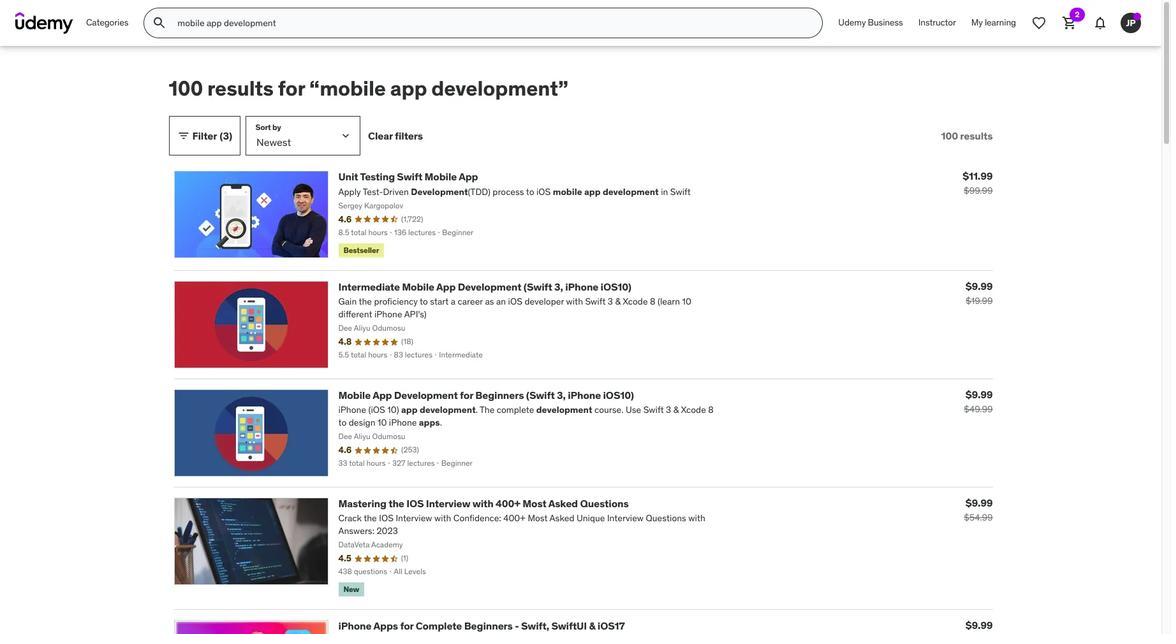 Task type: vqa. For each thing, say whether or not it's contained in the screenshot.
DEVELOPMENT"
yes



Task type: describe. For each thing, give the bounding box(es) containing it.
ios
[[407, 498, 424, 511]]

categories
[[86, 17, 128, 28]]

unit testing swift mobile app link
[[339, 171, 478, 183]]

testing
[[360, 171, 395, 183]]

2
[[1076, 10, 1080, 19]]

0 vertical spatial ios10)
[[601, 281, 632, 294]]

"mobile
[[310, 75, 386, 101]]

$99.99
[[964, 185, 993, 197]]

the
[[389, 498, 404, 511]]

filters
[[395, 129, 423, 142]]

$9.99 $54.99
[[965, 497, 993, 524]]

iphone apps for complete beginners - swift, swiftui & ios17
[[339, 620, 625, 633]]

100 results status
[[942, 129, 993, 142]]

(3)
[[220, 129, 232, 142]]

iphone apps for complete beginners - swift, swiftui & ios17 link
[[339, 620, 625, 633]]

results for 100 results
[[961, 129, 993, 142]]

$9.99 $19.99
[[966, 280, 993, 307]]

asked
[[549, 498, 578, 511]]

learning
[[985, 17, 1017, 28]]

2 link
[[1055, 8, 1086, 38]]

mobile app development for beginners (swift 3, iphone ios10) link
[[339, 389, 634, 402]]

for for complete
[[400, 620, 414, 633]]

mobile app development for beginners (swift 3, iphone ios10)
[[339, 389, 634, 402]]

wishlist image
[[1032, 15, 1047, 31]]

app
[[390, 75, 427, 101]]

most
[[523, 498, 547, 511]]

-
[[515, 620, 519, 633]]

$54.99
[[965, 512, 993, 524]]

you have alerts image
[[1134, 13, 1142, 20]]

2 vertical spatial app
[[373, 389, 392, 402]]

ios17
[[598, 620, 625, 633]]

1 vertical spatial development
[[394, 389, 458, 402]]

development"
[[432, 75, 568, 101]]

intermediate
[[339, 281, 400, 294]]

instructor
[[919, 17, 956, 28]]

udemy business link
[[831, 8, 911, 38]]

swift,
[[521, 620, 549, 633]]

complete
[[416, 620, 462, 633]]

100 for 100 results for "mobile app development"
[[169, 75, 203, 101]]

$11.99 $99.99
[[963, 170, 993, 197]]

$9.99 $49.99
[[964, 389, 993, 415]]

clear filters button
[[368, 116, 423, 156]]

submit search image
[[152, 15, 167, 31]]

0 vertical spatial development
[[458, 281, 522, 294]]

results for 100 results for "mobile app development"
[[207, 75, 274, 101]]

unit testing swift mobile app
[[339, 171, 478, 183]]

$9.99 for $9.99 $54.99
[[966, 497, 993, 510]]

filter
[[192, 129, 217, 142]]

1 vertical spatial mobile
[[402, 281, 435, 294]]

categories button
[[78, 8, 136, 38]]

my learning
[[972, 17, 1017, 28]]

jp
[[1127, 17, 1136, 28]]

&
[[589, 620, 596, 633]]

2 vertical spatial mobile
[[339, 389, 371, 402]]

for for "mobile
[[278, 75, 305, 101]]

beginners for complete
[[464, 620, 513, 633]]



Task type: locate. For each thing, give the bounding box(es) containing it.
100 inside status
[[942, 129, 959, 142]]

3,
[[555, 281, 563, 294], [557, 389, 566, 402]]

0 vertical spatial mobile
[[425, 171, 457, 183]]

clear filters
[[368, 129, 423, 142]]

$11.99
[[963, 170, 993, 183]]

mastering the ios interview with 400+ most asked questions link
[[339, 498, 629, 511]]

1 vertical spatial ios10)
[[603, 389, 634, 402]]

2 horizontal spatial app
[[459, 171, 478, 183]]

$9.99 for $9.99
[[966, 620, 993, 633]]

1 vertical spatial results
[[961, 129, 993, 142]]

1 $9.99 from the top
[[966, 280, 993, 293]]

(swift
[[524, 281, 553, 294], [526, 389, 555, 402]]

0 horizontal spatial results
[[207, 75, 274, 101]]

$9.99 for $9.99 $19.99
[[966, 280, 993, 293]]

with
[[473, 498, 494, 511]]

1 vertical spatial 100
[[942, 129, 959, 142]]

0 vertical spatial app
[[459, 171, 478, 183]]

beginners for for
[[476, 389, 524, 402]]

1 horizontal spatial for
[[400, 620, 414, 633]]

$9.99 inside $9.99 $54.99
[[966, 497, 993, 510]]

0 vertical spatial results
[[207, 75, 274, 101]]

1 vertical spatial app
[[437, 281, 456, 294]]

2 $9.99 from the top
[[966, 389, 993, 401]]

100
[[169, 75, 203, 101], [942, 129, 959, 142]]

results inside "100 results" status
[[961, 129, 993, 142]]

results up (3) on the left of the page
[[207, 75, 274, 101]]

1 vertical spatial 3,
[[557, 389, 566, 402]]

$49.99
[[964, 404, 993, 415]]

for
[[278, 75, 305, 101], [460, 389, 474, 402], [400, 620, 414, 633]]

0 vertical spatial 100
[[169, 75, 203, 101]]

udemy image
[[15, 12, 73, 34]]

400+
[[496, 498, 521, 511]]

1 horizontal spatial app
[[437, 281, 456, 294]]

interview
[[426, 498, 471, 511]]

0 horizontal spatial 100
[[169, 75, 203, 101]]

mastering the ios interview with 400+ most asked questions
[[339, 498, 629, 511]]

swiftui
[[552, 620, 587, 633]]

notifications image
[[1093, 15, 1109, 31]]

iphone
[[566, 281, 599, 294], [568, 389, 601, 402], [339, 620, 372, 633]]

$9.99
[[966, 280, 993, 293], [966, 389, 993, 401], [966, 497, 993, 510], [966, 620, 993, 633]]

filter (3)
[[192, 129, 232, 142]]

development
[[458, 281, 522, 294], [394, 389, 458, 402]]

my learning link
[[964, 8, 1024, 38]]

$9.99 for $9.99 $49.99
[[966, 389, 993, 401]]

shopping cart with 2 items image
[[1063, 15, 1078, 31]]

business
[[868, 17, 904, 28]]

0 vertical spatial 3,
[[555, 281, 563, 294]]

beginners
[[476, 389, 524, 402], [464, 620, 513, 633]]

1 vertical spatial (swift
[[526, 389, 555, 402]]

0 horizontal spatial app
[[373, 389, 392, 402]]

mobile
[[425, 171, 457, 183], [402, 281, 435, 294], [339, 389, 371, 402]]

0 vertical spatial (swift
[[524, 281, 553, 294]]

1 vertical spatial iphone
[[568, 389, 601, 402]]

results up '$11.99' on the top right
[[961, 129, 993, 142]]

clear
[[368, 129, 393, 142]]

2 vertical spatial iphone
[[339, 620, 372, 633]]

swift
[[397, 171, 423, 183]]

my
[[972, 17, 983, 28]]

unit
[[339, 171, 358, 183]]

Search for anything text field
[[175, 12, 807, 34]]

100 results
[[942, 129, 993, 142]]

udemy
[[839, 17, 866, 28]]

intermediate mobile app development (swift 3, iphone ios10)
[[339, 281, 632, 294]]

1 horizontal spatial 100
[[942, 129, 959, 142]]

100 for 100 results
[[942, 129, 959, 142]]

$19.99
[[966, 295, 993, 307]]

small image
[[177, 130, 190, 143]]

2 horizontal spatial for
[[460, 389, 474, 402]]

1 horizontal spatial results
[[961, 129, 993, 142]]

0 vertical spatial iphone
[[566, 281, 599, 294]]

apps
[[374, 620, 398, 633]]

0 horizontal spatial for
[[278, 75, 305, 101]]

2 vertical spatial for
[[400, 620, 414, 633]]

udemy business
[[839, 17, 904, 28]]

0 vertical spatial for
[[278, 75, 305, 101]]

instructor link
[[911, 8, 964, 38]]

results
[[207, 75, 274, 101], [961, 129, 993, 142]]

app
[[459, 171, 478, 183], [437, 281, 456, 294], [373, 389, 392, 402]]

$9.99 inside $9.99 $49.99
[[966, 389, 993, 401]]

1 vertical spatial for
[[460, 389, 474, 402]]

100 results for "mobile app development"
[[169, 75, 568, 101]]

4 $9.99 from the top
[[966, 620, 993, 633]]

intermediate mobile app development (swift 3, iphone ios10) link
[[339, 281, 632, 294]]

jp link
[[1116, 8, 1147, 38]]

questions
[[580, 498, 629, 511]]

mastering
[[339, 498, 387, 511]]

3 $9.99 from the top
[[966, 497, 993, 510]]

0 vertical spatial beginners
[[476, 389, 524, 402]]

ios10)
[[601, 281, 632, 294], [603, 389, 634, 402]]

1 vertical spatial beginners
[[464, 620, 513, 633]]



